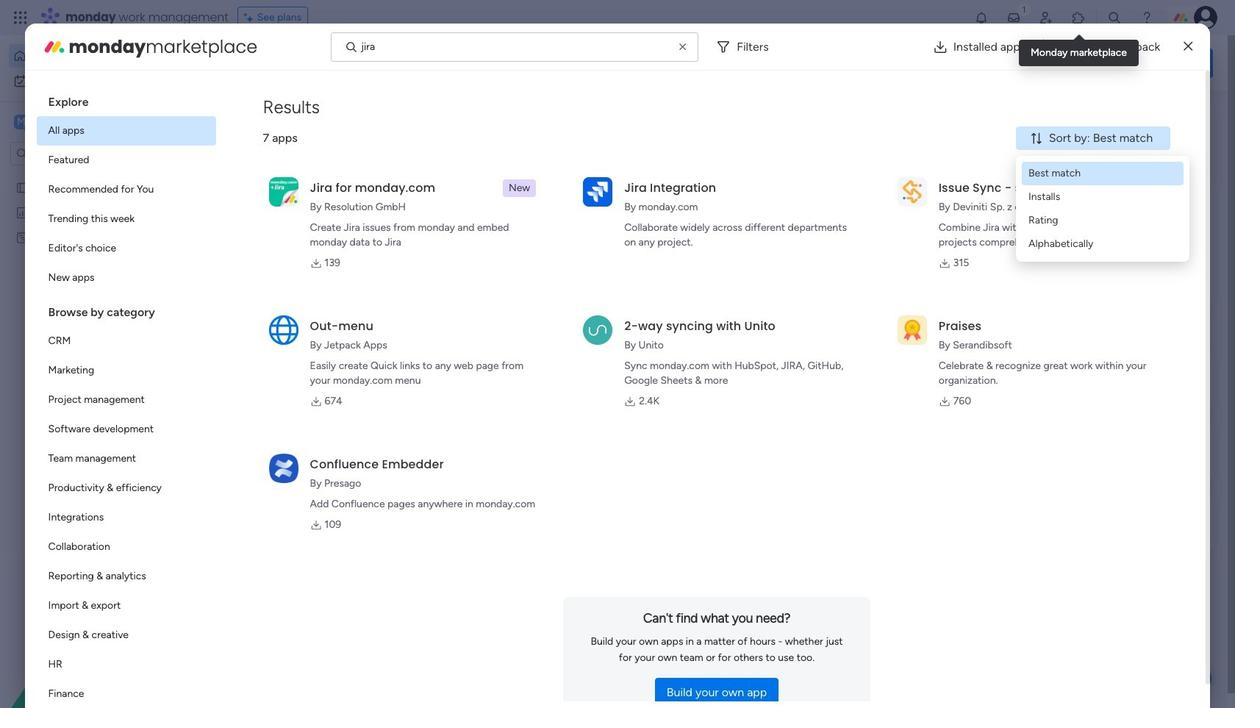 Task type: describe. For each thing, give the bounding box(es) containing it.
2 heading from the top
[[36, 293, 216, 327]]

menu menu
[[1022, 162, 1184, 256]]

1 horizontal spatial lottie animation image
[[577, 35, 990, 91]]

1 vertical spatial lottie animation element
[[0, 560, 188, 708]]

public board image
[[15, 180, 29, 194]]

1 element
[[376, 350, 393, 368]]

jacob simon image
[[1194, 6, 1218, 29]]

1 horizontal spatial workspace image
[[615, 596, 651, 631]]

0 vertical spatial lottie animation element
[[577, 35, 990, 91]]

0 horizontal spatial lottie animation image
[[0, 560, 188, 708]]

help center element
[[993, 422, 1214, 481]]

help image
[[1140, 10, 1155, 25]]

monday marketplace image
[[42, 35, 66, 58]]

getting started element
[[993, 351, 1214, 410]]

Search in workspace field
[[31, 145, 123, 162]]

v2 bolt switch image
[[1120, 55, 1128, 71]]



Task type: locate. For each thing, give the bounding box(es) containing it.
1 vertical spatial workspace image
[[615, 596, 651, 631]]

1 image
[[1018, 1, 1031, 17]]

0 horizontal spatial workspace image
[[14, 114, 29, 130]]

notifications image
[[975, 10, 989, 25]]

lottie animation image
[[577, 35, 990, 91], [0, 560, 188, 708]]

0 vertical spatial workspace image
[[14, 114, 29, 130]]

v2 user feedback image
[[1005, 55, 1016, 71]]

component image
[[661, 618, 673, 631]]

workspace image
[[14, 114, 29, 130], [615, 596, 651, 631]]

invite members image
[[1039, 10, 1054, 25]]

templates image image
[[1006, 111, 1200, 213]]

update feed image
[[1007, 10, 1022, 25]]

search everything image
[[1108, 10, 1122, 25]]

heading
[[36, 82, 216, 116], [36, 293, 216, 327]]

list box
[[36, 82, 216, 708], [0, 172, 188, 448]]

app logo image
[[269, 177, 298, 206], [583, 177, 613, 206], [898, 177, 927, 206], [269, 315, 298, 345], [583, 315, 613, 345], [898, 315, 927, 345], [269, 454, 298, 483]]

public dashboard image
[[15, 205, 29, 219]]

0 vertical spatial lottie animation image
[[577, 35, 990, 91]]

select product image
[[13, 10, 28, 25]]

workspace selection element
[[14, 113, 123, 132]]

workspace image left component image in the right bottom of the page
[[615, 596, 651, 631]]

quick search results list box
[[227, 138, 958, 332]]

1 vertical spatial lottie animation image
[[0, 560, 188, 708]]

0 vertical spatial heading
[[36, 82, 216, 116]]

option
[[9, 44, 179, 68], [9, 69, 179, 93], [36, 116, 216, 146], [36, 146, 216, 175], [0, 174, 188, 177], [36, 175, 216, 204], [36, 204, 216, 234], [36, 234, 216, 263], [36, 263, 216, 293], [36, 327, 216, 356], [36, 356, 216, 385], [36, 385, 216, 415], [36, 415, 216, 444], [36, 444, 216, 474], [36, 474, 216, 503], [36, 503, 216, 533], [36, 533, 216, 562], [36, 562, 216, 591], [36, 591, 216, 621], [36, 621, 216, 650], [36, 650, 216, 680], [36, 680, 216, 708]]

1 heading from the top
[[36, 82, 216, 116]]

1 vertical spatial heading
[[36, 293, 216, 327]]

contact sales element
[[993, 492, 1214, 551]]

workspace image up 'public board' icon
[[14, 114, 29, 130]]

lottie animation element
[[577, 35, 990, 91], [0, 560, 188, 708]]

monday marketplace image
[[1072, 10, 1086, 25]]

dapulse x slim image
[[1184, 38, 1193, 56]]

see plans image
[[244, 10, 257, 26]]

1 horizontal spatial lottie animation element
[[577, 35, 990, 91]]

0 horizontal spatial lottie animation element
[[0, 560, 188, 708]]



Task type: vqa. For each thing, say whether or not it's contained in the screenshot.
HELP CENTER element
yes



